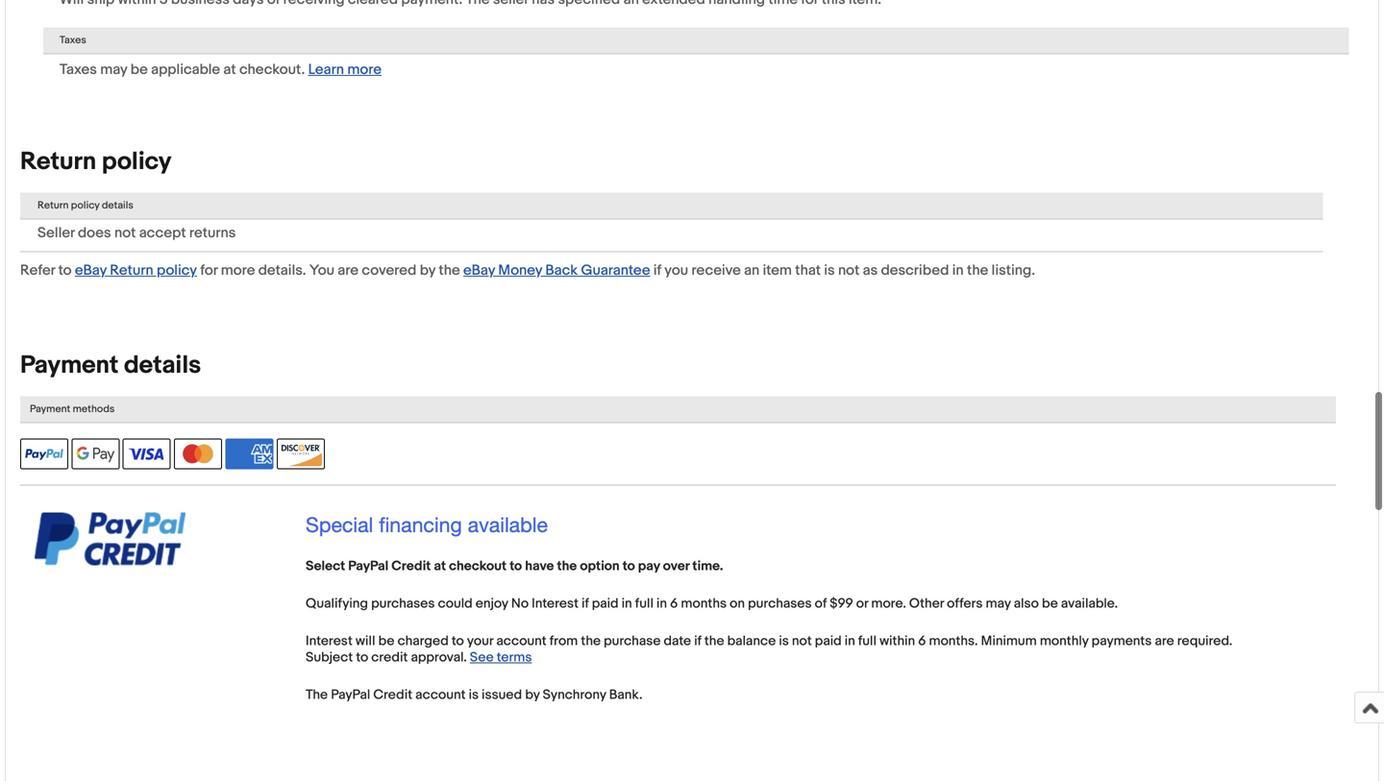 Task type: locate. For each thing, give the bounding box(es) containing it.
1 vertical spatial credit
[[373, 687, 412, 704]]

full down pay
[[635, 596, 654, 612]]

in up the purchase
[[622, 596, 632, 612]]

you
[[309, 262, 334, 279]]

1 vertical spatial at
[[434, 558, 446, 575]]

in
[[952, 262, 964, 279], [622, 596, 632, 612], [657, 596, 667, 612], [845, 633, 855, 650]]

6 right within
[[918, 633, 926, 650]]

0 horizontal spatial full
[[635, 596, 654, 612]]

interest left will
[[306, 633, 353, 650]]

1 vertical spatial paypal
[[331, 687, 370, 704]]

paypal for the
[[331, 687, 370, 704]]

1 horizontal spatial may
[[986, 596, 1011, 612]]

1 vertical spatial return
[[37, 199, 69, 212]]

payment for payment methods
[[30, 403, 70, 416]]

2 horizontal spatial if
[[694, 633, 702, 650]]

ebay left money
[[463, 262, 495, 279]]

be inside interest will be charged to your account from the purchase date if the balance is not paid in full within 6 months. minimum monthly payments are required. subject to credit approval.
[[378, 633, 395, 650]]

0 vertical spatial if
[[654, 262, 661, 279]]

if
[[654, 262, 661, 279], [582, 596, 589, 612], [694, 633, 702, 650]]

option
[[580, 558, 620, 575]]

1 horizontal spatial account
[[496, 633, 547, 650]]

the
[[306, 687, 328, 704]]

be right also
[[1042, 596, 1058, 612]]

1 horizontal spatial at
[[434, 558, 446, 575]]

1 horizontal spatial paid
[[815, 633, 842, 650]]

0 vertical spatial be
[[130, 61, 148, 78]]

paypal right the
[[331, 687, 370, 704]]

policy up the return policy details
[[102, 147, 172, 177]]

payment left 'methods'
[[30, 403, 70, 416]]

in inside interest will be charged to your account from the purchase date if the balance is not paid in full within 6 months. minimum monthly payments are required. subject to credit approval.
[[845, 633, 855, 650]]

to left credit
[[356, 650, 368, 666]]

by right issued at the bottom of page
[[525, 687, 540, 704]]

1 vertical spatial payment
[[30, 403, 70, 416]]

at left checkout.
[[223, 61, 236, 78]]

1 vertical spatial are
[[1155, 633, 1174, 650]]

0 horizontal spatial purchases
[[371, 596, 435, 612]]

to left the have
[[510, 558, 522, 575]]

required.
[[1177, 633, 1233, 650]]

payment
[[20, 351, 119, 381], [30, 403, 70, 416]]

is
[[824, 262, 835, 279], [779, 633, 789, 650], [469, 687, 479, 704]]

bank.
[[609, 687, 643, 704]]

payment for payment details
[[20, 351, 119, 381]]

payment up payment methods
[[20, 351, 119, 381]]

policy left for
[[157, 262, 197, 279]]

described
[[881, 262, 949, 279]]

issued
[[482, 687, 522, 704]]

1 vertical spatial 6
[[918, 633, 926, 650]]

is right balance
[[779, 633, 789, 650]]

2 horizontal spatial not
[[838, 262, 860, 279]]

0 horizontal spatial are
[[338, 262, 359, 279]]

paypal right select
[[348, 558, 389, 575]]

2 vertical spatial policy
[[157, 262, 197, 279]]

1 vertical spatial may
[[986, 596, 1011, 612]]

interest inside interest will be charged to your account from the purchase date if the balance is not paid in full within 6 months. minimum monthly payments are required. subject to credit approval.
[[306, 633, 353, 650]]

1 horizontal spatial are
[[1155, 633, 1174, 650]]

may left also
[[986, 596, 1011, 612]]

1 vertical spatial paid
[[815, 633, 842, 650]]

return
[[20, 147, 96, 177], [37, 199, 69, 212], [110, 262, 153, 279]]

taxes for taxes may be applicable at checkout. learn more
[[60, 61, 97, 78]]

if right date
[[694, 633, 702, 650]]

1 vertical spatial interest
[[306, 633, 353, 650]]

the paypal credit account is issued by synchrony bank.
[[306, 687, 643, 704]]

1 vertical spatial is
[[779, 633, 789, 650]]

in down '$99'
[[845, 633, 855, 650]]

1 horizontal spatial interest
[[532, 596, 579, 612]]

account inside interest will be charged to your account from the purchase date if the balance is not paid in full within 6 months. minimum monthly payments are required. subject to credit approval.
[[496, 633, 547, 650]]

be right will
[[378, 633, 395, 650]]

0 vertical spatial by
[[420, 262, 436, 279]]

google pay image
[[71, 439, 120, 470]]

money
[[498, 262, 542, 279]]

2 vertical spatial is
[[469, 687, 479, 704]]

0 horizontal spatial ebay
[[75, 262, 107, 279]]

seller
[[37, 224, 75, 242]]

the left listing.
[[967, 262, 988, 279]]

return up seller
[[37, 199, 69, 212]]

credit down financing
[[392, 558, 431, 575]]

purchases up charged
[[371, 596, 435, 612]]

1 vertical spatial taxes
[[60, 61, 97, 78]]

the right date
[[705, 633, 724, 650]]

2 taxes from the top
[[60, 61, 97, 78]]

2 ebay from the left
[[463, 262, 495, 279]]

more right for
[[221, 262, 255, 279]]

0 horizontal spatial be
[[130, 61, 148, 78]]

paid down option
[[592, 596, 619, 612]]

1 horizontal spatial if
[[654, 262, 661, 279]]

0 vertical spatial more
[[347, 61, 382, 78]]

seller does not accept returns
[[37, 224, 236, 242]]

0 horizontal spatial is
[[469, 687, 479, 704]]

more
[[347, 61, 382, 78], [221, 262, 255, 279]]

if left you
[[654, 262, 661, 279]]

return for return policy
[[20, 147, 96, 177]]

2 purchases from the left
[[748, 596, 812, 612]]

paid inside interest will be charged to your account from the purchase date if the balance is not paid in full within 6 months. minimum monthly payments are required. subject to credit approval.
[[815, 633, 842, 650]]

credit
[[392, 558, 431, 575], [373, 687, 412, 704]]

in right described
[[952, 262, 964, 279]]

1 vertical spatial full
[[858, 633, 877, 650]]

0 vertical spatial policy
[[102, 147, 172, 177]]

are inside interest will be charged to your account from the purchase date if the balance is not paid in full within 6 months. minimum monthly payments are required. subject to credit approval.
[[1155, 633, 1174, 650]]

payment details
[[20, 351, 201, 381]]

account down "approval." at the left bottom
[[415, 687, 466, 704]]

american express image
[[225, 439, 273, 470]]

if down option
[[582, 596, 589, 612]]

1 taxes from the top
[[60, 34, 86, 47]]

are right "you"
[[338, 262, 359, 279]]

applicable
[[151, 61, 220, 78]]

ebay
[[75, 262, 107, 279], [463, 262, 495, 279]]

1 horizontal spatial is
[[779, 633, 789, 650]]

interest will be charged to your account from the purchase date if the balance is not paid in full within 6 months. minimum monthly payments are required. subject to credit approval.
[[306, 633, 1233, 666]]

0 horizontal spatial account
[[415, 687, 466, 704]]

not right balance
[[792, 633, 812, 650]]

credit down credit
[[373, 687, 412, 704]]

0 horizontal spatial 6
[[670, 596, 678, 612]]

1 vertical spatial policy
[[71, 199, 99, 212]]

to left your
[[452, 633, 464, 650]]

full left within
[[858, 633, 877, 650]]

paid down of
[[815, 633, 842, 650]]

is right that
[[824, 262, 835, 279]]

interest
[[532, 596, 579, 612], [306, 633, 353, 650]]

1 vertical spatial account
[[415, 687, 466, 704]]

may left applicable
[[100, 61, 127, 78]]

financing
[[379, 513, 462, 537]]

learn more link
[[308, 61, 382, 78]]

more right learn at top
[[347, 61, 382, 78]]

0 vertical spatial is
[[824, 262, 835, 279]]

you
[[665, 262, 688, 279]]

credit for at
[[392, 558, 431, 575]]

not left as
[[838, 262, 860, 279]]

1 horizontal spatial not
[[792, 633, 812, 650]]

methods
[[73, 403, 115, 416]]

6
[[670, 596, 678, 612], [918, 633, 926, 650]]

paid
[[592, 596, 619, 612], [815, 633, 842, 650]]

purchases
[[371, 596, 435, 612], [748, 596, 812, 612]]

of
[[815, 596, 827, 612]]

are left required.
[[1155, 633, 1174, 650]]

0 vertical spatial details
[[102, 199, 133, 212]]

0 vertical spatial return
[[20, 147, 96, 177]]

months
[[681, 596, 727, 612]]

to left pay
[[623, 558, 635, 575]]

terms
[[497, 650, 532, 666]]

see terms link
[[470, 650, 532, 666]]

interest right no
[[532, 596, 579, 612]]

2 vertical spatial be
[[378, 633, 395, 650]]

1 horizontal spatial 6
[[918, 633, 926, 650]]

1 vertical spatial if
[[582, 596, 589, 612]]

approval.
[[411, 650, 467, 666]]

policy up does on the left
[[71, 199, 99, 212]]

be for interest will be charged to your account from the purchase date if the balance is not paid in full within 6 months. minimum monthly payments are required. subject to credit approval.
[[378, 633, 395, 650]]

return up the return policy details
[[20, 147, 96, 177]]

2 vertical spatial return
[[110, 262, 153, 279]]

does
[[78, 224, 111, 242]]

ebay down does on the left
[[75, 262, 107, 279]]

policy
[[102, 147, 172, 177], [71, 199, 99, 212], [157, 262, 197, 279]]

the right the have
[[557, 558, 577, 575]]

by right covered
[[420, 262, 436, 279]]

1 horizontal spatial by
[[525, 687, 540, 704]]

by
[[420, 262, 436, 279], [525, 687, 540, 704]]

0 horizontal spatial paid
[[592, 596, 619, 612]]

guarantee
[[581, 262, 650, 279]]

0 vertical spatial credit
[[392, 558, 431, 575]]

for
[[200, 262, 218, 279]]

may
[[100, 61, 127, 78], [986, 596, 1011, 612]]

0 vertical spatial interest
[[532, 596, 579, 612]]

to
[[58, 262, 72, 279], [510, 558, 522, 575], [623, 558, 635, 575], [452, 633, 464, 650], [356, 650, 368, 666]]

0 horizontal spatial if
[[582, 596, 589, 612]]

qualifying purchases could enjoy no interest if paid in full in 6 months on purchases of $99 or more. other offers may also be available.
[[306, 596, 1118, 612]]

2 vertical spatial not
[[792, 633, 812, 650]]

return policy
[[20, 147, 172, 177]]

$99
[[830, 596, 853, 612]]

1 horizontal spatial be
[[378, 633, 395, 650]]

details up "seller does not accept returns"
[[102, 199, 133, 212]]

0 horizontal spatial at
[[223, 61, 236, 78]]

details.
[[258, 262, 306, 279]]

the
[[439, 262, 460, 279], [967, 262, 988, 279], [557, 558, 577, 575], [581, 633, 601, 650], [705, 633, 724, 650]]

0 horizontal spatial interest
[[306, 633, 353, 650]]

return down "seller does not accept returns"
[[110, 262, 153, 279]]

is left issued at the bottom of page
[[469, 687, 479, 704]]

is inside interest will be charged to your account from the purchase date if the balance is not paid in full within 6 months. minimum monthly payments are required. subject to credit approval.
[[779, 633, 789, 650]]

synchrony
[[543, 687, 606, 704]]

account down no
[[496, 633, 547, 650]]

2 vertical spatial if
[[694, 633, 702, 650]]

purchases left of
[[748, 596, 812, 612]]

1 vertical spatial more
[[221, 262, 255, 279]]

taxes for taxes
[[60, 34, 86, 47]]

1 horizontal spatial purchases
[[748, 596, 812, 612]]

be left applicable
[[130, 61, 148, 78]]

1 horizontal spatial ebay
[[463, 262, 495, 279]]

6 left months at the bottom of page
[[670, 596, 678, 612]]

0 vertical spatial account
[[496, 633, 547, 650]]

balance
[[727, 633, 776, 650]]

1 horizontal spatial full
[[858, 633, 877, 650]]

0 vertical spatial at
[[223, 61, 236, 78]]

no
[[511, 596, 529, 612]]

at left checkout
[[434, 558, 446, 575]]

1 vertical spatial be
[[1042, 596, 1058, 612]]

at
[[223, 61, 236, 78], [434, 558, 446, 575]]

also
[[1014, 596, 1039, 612]]

1 vertical spatial not
[[838, 262, 860, 279]]

0 vertical spatial paypal
[[348, 558, 389, 575]]

0 vertical spatial may
[[100, 61, 127, 78]]

0 vertical spatial are
[[338, 262, 359, 279]]

on
[[730, 596, 745, 612]]

back
[[545, 262, 578, 279]]

0 horizontal spatial by
[[420, 262, 436, 279]]

2 horizontal spatial is
[[824, 262, 835, 279]]

not right does on the left
[[114, 224, 136, 242]]

0 horizontal spatial more
[[221, 262, 255, 279]]

full
[[635, 596, 654, 612], [858, 633, 877, 650]]

0 horizontal spatial not
[[114, 224, 136, 242]]

the right 'from'
[[581, 633, 601, 650]]

paypal
[[348, 558, 389, 575], [331, 687, 370, 704]]

0 vertical spatial payment
[[20, 351, 119, 381]]

not
[[114, 224, 136, 242], [838, 262, 860, 279], [792, 633, 812, 650]]

0 vertical spatial taxes
[[60, 34, 86, 47]]

that
[[795, 262, 821, 279]]

details up visa 'image'
[[124, 351, 201, 381]]



Task type: describe. For each thing, give the bounding box(es) containing it.
return policy details
[[37, 199, 133, 212]]

checkout.
[[239, 61, 305, 78]]

monthly
[[1040, 633, 1089, 650]]

time.
[[693, 558, 723, 575]]

1 horizontal spatial more
[[347, 61, 382, 78]]

refer to ebay return policy for more details. you are covered by the ebay money back guarantee if you receive an item that is not as described in the listing.
[[20, 262, 1035, 279]]

select paypal credit at checkout to have the option to pay over time.
[[306, 558, 723, 575]]

have
[[525, 558, 554, 575]]

in down pay
[[657, 596, 667, 612]]

master card image
[[174, 439, 222, 470]]

or
[[856, 596, 868, 612]]

see
[[470, 650, 494, 666]]

date
[[664, 633, 691, 650]]

select
[[306, 558, 345, 575]]

the right covered
[[439, 262, 460, 279]]

covered
[[362, 262, 417, 279]]

see terms
[[470, 650, 532, 666]]

more.
[[871, 596, 906, 612]]

available.
[[1061, 596, 1118, 612]]

0 vertical spatial full
[[635, 596, 654, 612]]

will
[[356, 633, 375, 650]]

0 vertical spatial paid
[[592, 596, 619, 612]]

full inside interest will be charged to your account from the purchase date if the balance is not paid in full within 6 months. minimum monthly payments are required. subject to credit approval.
[[858, 633, 877, 650]]

not inside interest will be charged to your account from the purchase date if the balance is not paid in full within 6 months. minimum monthly payments are required. subject to credit approval.
[[792, 633, 812, 650]]

return for return policy details
[[37, 199, 69, 212]]

policy for return policy details
[[71, 199, 99, 212]]

0 vertical spatial not
[[114, 224, 136, 242]]

payments
[[1092, 633, 1152, 650]]

ebay money back guarantee link
[[463, 262, 650, 279]]

as
[[863, 262, 878, 279]]

credit for account
[[373, 687, 412, 704]]

enjoy
[[476, 596, 508, 612]]

returns
[[189, 224, 236, 242]]

your
[[467, 633, 493, 650]]

minimum
[[981, 633, 1037, 650]]

to right "refer"
[[58, 262, 72, 279]]

payment methods
[[30, 403, 115, 416]]

accept
[[139, 224, 186, 242]]

0 horizontal spatial may
[[100, 61, 127, 78]]

refer
[[20, 262, 55, 279]]

could
[[438, 596, 473, 612]]

policy for return policy
[[102, 147, 172, 177]]

6 inside interest will be charged to your account from the purchase date if the balance is not paid in full within 6 months. minimum monthly payments are required. subject to credit approval.
[[918, 633, 926, 650]]

listing.
[[992, 262, 1035, 279]]

receive
[[692, 262, 741, 279]]

from
[[550, 633, 578, 650]]

special
[[306, 513, 373, 537]]

discover image
[[277, 439, 325, 470]]

0 vertical spatial 6
[[670, 596, 678, 612]]

taxes may be applicable at checkout. learn more
[[60, 61, 382, 78]]

months.
[[929, 633, 978, 650]]

qualifying
[[306, 596, 368, 612]]

checkout
[[449, 558, 507, 575]]

over
[[663, 558, 690, 575]]

1 vertical spatial details
[[124, 351, 201, 381]]

be for taxes may be applicable at checkout. learn more
[[130, 61, 148, 78]]

an
[[744, 262, 760, 279]]

available
[[468, 513, 548, 537]]

purchase
[[604, 633, 661, 650]]

visa image
[[123, 439, 171, 470]]

offers
[[947, 596, 983, 612]]

1 ebay from the left
[[75, 262, 107, 279]]

learn
[[308, 61, 344, 78]]

charged
[[398, 633, 449, 650]]

1 purchases from the left
[[371, 596, 435, 612]]

special financing available
[[306, 513, 548, 537]]

within
[[880, 633, 915, 650]]

other
[[909, 596, 944, 612]]

1 vertical spatial by
[[525, 687, 540, 704]]

ebay return policy link
[[75, 262, 197, 279]]

paypal image
[[20, 439, 68, 470]]

2 horizontal spatial be
[[1042, 596, 1058, 612]]

subject
[[306, 650, 353, 666]]

pay
[[638, 558, 660, 575]]

paypal for select
[[348, 558, 389, 575]]

item
[[763, 262, 792, 279]]

credit
[[371, 650, 408, 666]]

if inside interest will be charged to your account from the purchase date if the balance is not paid in full within 6 months. minimum monthly payments are required. subject to credit approval.
[[694, 633, 702, 650]]



Task type: vqa. For each thing, say whether or not it's contained in the screenshot.
returns on the left top of the page
yes



